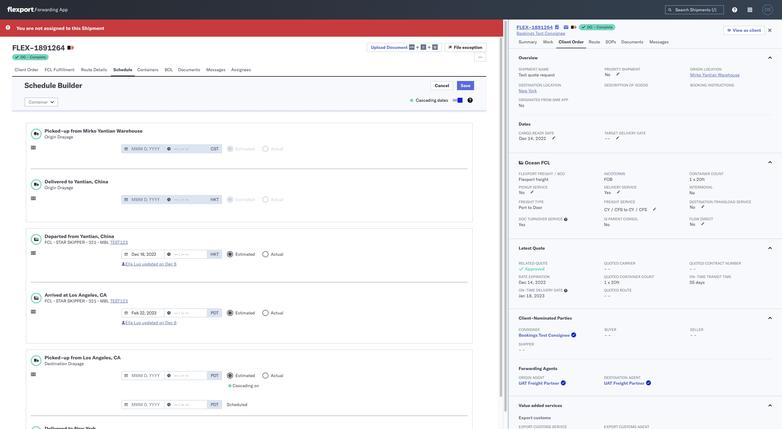 Task type: locate. For each thing, give the bounding box(es) containing it.
time up jan 18, 2023
[[527, 288, 535, 293]]

destination for destination transload service
[[690, 200, 714, 204]]

flex
[[12, 43, 30, 52]]

2022
[[536, 136, 547, 141], [536, 280, 546, 285]]

messages left assignees
[[206, 67, 226, 72]]

2 vertical spatial on
[[254, 383, 259, 389]]

schedule inside button
[[113, 67, 133, 72]]

2 star from the top
[[56, 298, 66, 304]]

1 star from the top
[[56, 240, 66, 245]]

20ft up intermodal
[[697, 177, 705, 182]]

0 vertical spatial china
[[95, 179, 108, 185]]

14,
[[528, 136, 535, 141], [528, 280, 535, 285]]

3 mmm d, yyyy text field from the top
[[121, 400, 165, 409]]

shipment right 'this'
[[82, 25, 104, 31]]

no down intermodal
[[690, 190, 695, 196]]

fcl right ocean on the top of the page
[[542, 160, 551, 166]]

schedule up container button
[[24, 81, 56, 90]]

picked- inside picked-up from los angeles, ca destination drayage
[[45, 355, 64, 361]]

321
[[89, 240, 97, 245], [89, 298, 97, 304]]

client
[[750, 28, 762, 33]]

date for --
[[637, 131, 646, 135]]

1 vertical spatial up
[[64, 355, 70, 361]]

0 vertical spatial hkt
[[211, 197, 219, 202]]

0 vertical spatial schedule
[[113, 67, 133, 72]]

partner down destination agent
[[630, 381, 645, 386]]

2 up from the top
[[64, 355, 70, 361]]

yantian
[[703, 72, 717, 78], [98, 128, 115, 134]]

quote up approved
[[536, 261, 548, 266]]

pdt for picked-up from los angeles, ca
[[211, 373, 219, 378]]

value added services
[[519, 403, 563, 408]]

skipper inside departed from yantian, china fcl • star skipper • 321 • mbl test123
[[67, 240, 85, 245]]

1 6 from the top
[[174, 261, 177, 267]]

1 vertical spatial mirko
[[83, 128, 97, 134]]

mmm d, yyyy text field for departed from yantian, china
[[121, 250, 165, 259]]

2 mmm d, yyyy text field from the top
[[121, 195, 165, 204]]

1 vertical spatial mmm d, yyyy text field
[[121, 195, 165, 204]]

messages button
[[648, 36, 673, 48], [204, 64, 229, 76]]

3 actual from the top
[[271, 373, 284, 378]]

mbl inside departed from yantian, china fcl • star skipper • 321 • mbl test123
[[100, 240, 109, 245]]

1 horizontal spatial yes
[[605, 190, 611, 195]]

ella luo updated on dec 6 for departed from yantian, china
[[126, 261, 177, 267]]

freight
[[538, 172, 554, 176], [536, 177, 549, 182]]

2 uat freight partner link from the left
[[605, 380, 653, 386]]

1 horizontal spatial cfs
[[640, 207, 648, 212]]

dg down the flex
[[20, 55, 26, 59]]

bookings down flex-
[[517, 31, 535, 36]]

consignee down "client-"
[[519, 327, 540, 332]]

consignee up work at the right top of the page
[[545, 31, 566, 36]]

0 vertical spatial on
[[159, 261, 164, 267]]

order left route button
[[572, 39, 584, 45]]

2 mbl from the top
[[100, 298, 109, 304]]

mmm d, yyyy text field for picked-up from mirko yantian warehouse
[[121, 195, 165, 204]]

None checkbox
[[453, 99, 462, 102]]

x inside container count 1 x 20ft
[[694, 177, 696, 182]]

test123 inside departed from yantian, china fcl • star skipper • 321 • mbl test123
[[110, 240, 128, 245]]

0 horizontal spatial delivery
[[536, 288, 553, 293]]

time for on-time delivery date
[[527, 288, 535, 293]]

port
[[519, 205, 527, 210]]

bookings test consignee down nominated
[[519, 333, 570, 338]]

yantian, for to
[[74, 179, 93, 185]]

to right port
[[528, 205, 532, 210]]

destination
[[519, 83, 543, 87], [690, 200, 714, 204], [45, 361, 67, 367], [605, 375, 628, 380]]

forwarding for forwarding agents
[[519, 366, 542, 371]]

1 horizontal spatial yantian
[[703, 72, 717, 78]]

0 horizontal spatial uat freight partner link
[[519, 380, 568, 386]]

0 vertical spatial ella luo updated on dec 6 button
[[126, 261, 177, 267]]

shipment down overview
[[519, 67, 538, 72]]

0 horizontal spatial agent
[[533, 375, 545, 380]]

1 mmm d, yyyy text field from the top
[[121, 144, 165, 153]]

date up ocean fcl button
[[637, 131, 646, 135]]

origin agent
[[519, 375, 545, 380]]

container for container count 1 x 20ft
[[690, 172, 711, 176]]

time right the transit
[[723, 275, 732, 279]]

location inside origin location mirko yantian warehouse
[[704, 67, 722, 72]]

cascading
[[416, 98, 437, 103], [233, 383, 253, 389]]

ca inside arrived at los angeles, ca fcl • star skipper • 321 • mbl test123
[[100, 292, 107, 298]]

forwarding up not
[[35, 7, 58, 13]]

5 -- : -- -- text field from the top
[[164, 400, 207, 409]]

1 horizontal spatial on-
[[690, 275, 698, 279]]

yes down the delivery
[[605, 190, 611, 195]]

value added services button
[[509, 397, 783, 415]]

flex-1891264 link
[[517, 24, 553, 30]]

count inside container count 1 x 20ft
[[712, 172, 724, 176]]

2 uat from the left
[[605, 381, 613, 386]]

1 -- : -- -- text field from the top
[[164, 144, 207, 153]]

0 horizontal spatial yes
[[519, 222, 526, 227]]

0 vertical spatial delivery
[[620, 131, 636, 135]]

1 vertical spatial angeles,
[[92, 355, 113, 361]]

quoted inside quoted contract number - - rate expiration dec 14, 2022
[[690, 261, 705, 266]]

route
[[589, 39, 601, 45], [81, 67, 92, 72]]

0 vertical spatial 6
[[174, 261, 177, 267]]

2 ella luo updated on dec 6 button from the top
[[126, 320, 177, 326]]

updated for departed from yantian, china
[[142, 261, 158, 267]]

location inside destination location new york
[[544, 83, 562, 87]]

star inside departed from yantian, china fcl • star skipper • 321 • mbl test123
[[56, 240, 66, 245]]

1 pdt from the top
[[211, 310, 219, 316]]

2 321 from the top
[[89, 298, 97, 304]]

0 horizontal spatial order
[[27, 67, 38, 72]]

count inside quoted container count 1 x 20ft
[[642, 275, 655, 279]]

luo for arrived at los angeles, ca
[[134, 320, 141, 326]]

seller
[[691, 327, 704, 332]]

up inside the picked-up from mirko yantian warehouse origin drayage
[[64, 128, 70, 134]]

1 vertical spatial mmm d, yyyy text field
[[121, 371, 165, 380]]

complete down flex - 1891264
[[30, 55, 46, 59]]

uat down origin agent at the bottom right of the page
[[519, 381, 527, 386]]

1 ella from the top
[[126, 261, 133, 267]]

cargo ready date
[[519, 131, 555, 135]]

quoted for quoted container count 1 x 20ft
[[605, 275, 619, 279]]

1 vertical spatial client order
[[15, 67, 38, 72]]

quoted route - -
[[605, 288, 632, 299]]

work button
[[541, 36, 557, 48]]

0 vertical spatial updated
[[142, 261, 158, 267]]

uat for destination
[[605, 381, 613, 386]]

york
[[529, 88, 537, 94]]

messages button up "overview" button
[[648, 36, 673, 48]]

2 updated from the top
[[142, 320, 158, 326]]

2 picked- from the top
[[45, 355, 64, 361]]

shipper - -
[[519, 342, 534, 353]]

1 vertical spatial 6
[[174, 320, 177, 326]]

2 skipper from the top
[[67, 298, 85, 304]]

container for container
[[29, 99, 48, 105]]

service down flexport freight / bco flexport freight
[[533, 185, 548, 190]]

2 mmm d, yyyy text field from the top
[[121, 371, 165, 380]]

20ft inside container count 1 x 20ft
[[697, 177, 705, 182]]

quoted for quoted route - -
[[605, 288, 619, 293]]

uat freight partner link
[[519, 380, 568, 386], [605, 380, 653, 386]]

yes
[[605, 190, 611, 195], [519, 222, 526, 227]]

1 uat freight partner link from the left
[[519, 380, 568, 386]]

x up quoted route - -
[[608, 280, 610, 285]]

uat freight partner for destination
[[605, 381, 645, 386]]

1 test123 from the top
[[110, 240, 128, 245]]

3 -- : -- -- text field from the top
[[164, 250, 207, 259]]

1 horizontal spatial route
[[589, 39, 601, 45]]

1 vertical spatial updated
[[142, 320, 158, 326]]

1 picked- from the top
[[45, 128, 64, 134]]

order
[[572, 39, 584, 45], [27, 67, 38, 72]]

quoted down "quoted carrier - -"
[[605, 275, 619, 279]]

2 cy from the left
[[629, 207, 635, 212]]

1891264
[[532, 24, 553, 30], [34, 43, 65, 52]]

schedule
[[113, 67, 133, 72], [24, 81, 56, 90]]

forwarding for forwarding app
[[35, 7, 58, 13]]

agent down forwarding agents
[[533, 375, 545, 380]]

1 horizontal spatial mirko
[[691, 72, 702, 78]]

uat for origin
[[519, 381, 527, 386]]

cascading dates
[[416, 98, 449, 103]]

test down nominated
[[539, 333, 548, 338]]

yantian, inside 'delivered to yantian, china origin drayage'
[[74, 179, 93, 185]]

test
[[536, 31, 544, 36], [519, 72, 527, 78], [539, 333, 548, 338]]

document
[[387, 45, 408, 50]]

2 ella luo updated on dec 6 from the top
[[126, 320, 177, 326]]

1 vertical spatial client order button
[[12, 64, 42, 76]]

on- inside on-time transit time 35 days
[[690, 275, 698, 279]]

messages up "overview" button
[[650, 39, 669, 45]]

0 vertical spatial client order button
[[557, 36, 587, 48]]

messages button left assignees
[[204, 64, 229, 76]]

shipment
[[622, 67, 641, 72]]

1 agent from the left
[[533, 375, 545, 380]]

-- : -- -- text field for mmm d, yyyy text box associated with departed from yantian, china
[[164, 250, 207, 259]]

1 horizontal spatial app
[[562, 98, 569, 102]]

app inside originates from smb app no
[[562, 98, 569, 102]]

to right delivered
[[68, 179, 73, 185]]

1 vertical spatial actual
[[271, 310, 284, 316]]

count up intermodal
[[712, 172, 724, 176]]

1 321 from the top
[[89, 240, 97, 245]]

schedule for schedule
[[113, 67, 133, 72]]

0 vertical spatial 1
[[690, 177, 693, 182]]

china inside 'delivered to yantian, china origin drayage'
[[95, 179, 108, 185]]

•
[[54, 240, 55, 245], [86, 240, 87, 245], [98, 240, 99, 245], [54, 298, 55, 304], [86, 298, 87, 304], [98, 298, 99, 304]]

bol button
[[162, 64, 176, 76]]

1 vertical spatial 20ft
[[612, 280, 620, 285]]

1891264 up work at the right top of the page
[[532, 24, 553, 30]]

cascading left dates
[[416, 98, 437, 103]]

321 inside departed from yantian, china fcl • star skipper • 321 • mbl test123
[[89, 240, 97, 245]]

documents button up "overview" button
[[619, 36, 648, 48]]

route inside button
[[81, 67, 92, 72]]

skipper inside arrived at los angeles, ca fcl • star skipper • 321 • mbl test123
[[67, 298, 85, 304]]

0 horizontal spatial documents
[[178, 67, 200, 72]]

no inside originates from smb app no
[[519, 103, 525, 108]]

ocean fcl button
[[509, 153, 783, 172]]

los inside picked-up from los angeles, ca destination drayage
[[83, 355, 91, 361]]

client order button right work at the right top of the page
[[557, 36, 587, 48]]

bookings test consignee link down the client-nominated parties
[[519, 332, 578, 338]]

cy down service
[[629, 207, 635, 212]]

partner for origin agent
[[544, 381, 560, 386]]

container inside button
[[29, 99, 48, 105]]

documents up "overview" button
[[622, 39, 644, 45]]

quoted inside "quoted carrier - -"
[[605, 261, 619, 266]]

to inside the freight type port to door
[[528, 205, 532, 210]]

x up intermodal
[[694, 177, 696, 182]]

1 skipper from the top
[[67, 240, 85, 245]]

yes down doc on the bottom of page
[[519, 222, 526, 227]]

client order right 'work' button
[[559, 39, 584, 45]]

no down is
[[605, 222, 610, 227]]

agent up value added services button
[[629, 375, 641, 380]]

1 horizontal spatial dg
[[588, 25, 593, 29]]

uat down destination agent
[[605, 381, 613, 386]]

schedule right details
[[113, 67, 133, 72]]

1 horizontal spatial schedule
[[113, 67, 133, 72]]

0 horizontal spatial on-
[[519, 288, 527, 293]]

drayage inside picked-up from los angeles, ca destination drayage
[[68, 361, 84, 367]]

4 -- : -- -- text field from the top
[[164, 371, 207, 380]]

14, down cargo ready date
[[528, 136, 535, 141]]

2 vertical spatial estimated
[[236, 373, 255, 378]]

2 uat freight partner from the left
[[605, 381, 645, 386]]

0 vertical spatial ella
[[126, 261, 133, 267]]

0 horizontal spatial ca
[[100, 292, 107, 298]]

0 horizontal spatial time
[[527, 288, 535, 293]]

fcl fulfillment button
[[42, 64, 79, 76]]

1 vertical spatial forwarding
[[519, 366, 542, 371]]

time up days
[[698, 275, 706, 279]]

delivery right target
[[620, 131, 636, 135]]

0 horizontal spatial 1891264
[[34, 43, 65, 52]]

3 pdt from the top
[[211, 402, 219, 408]]

0 vertical spatial star
[[56, 240, 66, 245]]

0 vertical spatial shipment
[[82, 25, 104, 31]]

freight up the "pickup service"
[[536, 177, 549, 182]]

pickup
[[519, 185, 532, 190]]

1 ella luo updated on dec 6 from the top
[[126, 261, 177, 267]]

0 horizontal spatial cy
[[605, 207, 610, 212]]

destination inside destination location new york
[[519, 83, 543, 87]]

complete
[[597, 25, 613, 29], [30, 55, 46, 59]]

actual for arrived at los angeles, ca
[[271, 310, 284, 316]]

angeles, inside arrived at los angeles, ca fcl • star skipper • 321 • mbl test123
[[78, 292, 99, 298]]

freight inside the freight type port to door
[[519, 200, 535, 204]]

2 hkt from the top
[[211, 252, 219, 257]]

china for delivered to yantian, china
[[95, 179, 108, 185]]

picked- for picked-up from los angeles, ca
[[45, 355, 64, 361]]

services
[[546, 403, 563, 408]]

approved
[[525, 266, 545, 272]]

MMM D, YYYY text field
[[121, 144, 165, 153], [121, 195, 165, 204], [121, 308, 165, 318]]

0 vertical spatial los
[[69, 292, 77, 298]]

1 uat freight partner from the left
[[519, 381, 560, 386]]

0 vertical spatial complete
[[597, 25, 613, 29]]

mmm d, yyyy text field for picked-up from los angeles, ca
[[121, 371, 165, 380]]

mirko
[[691, 72, 702, 78], [83, 128, 97, 134]]

quote down 'name'
[[528, 72, 539, 78]]

0 horizontal spatial forwarding
[[35, 7, 58, 13]]

0 vertical spatial x
[[694, 177, 696, 182]]

0 vertical spatial picked-
[[45, 128, 64, 134]]

1 vertical spatial skipper
[[67, 298, 85, 304]]

1 partner from the left
[[544, 381, 560, 386]]

fulfillment
[[54, 67, 74, 72]]

ca inside picked-up from los angeles, ca destination drayage
[[114, 355, 121, 361]]

1 horizontal spatial x
[[694, 177, 696, 182]]

1
[[690, 177, 693, 182], [605, 280, 607, 285]]

departed from yantian, china fcl • star skipper • 321 • mbl test123
[[45, 233, 128, 245]]

test down flex-1891264 link at the right top of page
[[536, 31, 544, 36]]

1 horizontal spatial 20ft
[[697, 177, 705, 182]]

1 horizontal spatial 1
[[690, 177, 693, 182]]

date
[[546, 131, 555, 135], [637, 131, 646, 135], [554, 288, 563, 293]]

fcl inside departed from yantian, china fcl • star skipper • 321 • mbl test123
[[45, 240, 52, 245]]

6
[[174, 261, 177, 267], [174, 320, 177, 326]]

up for mirko
[[64, 128, 70, 134]]

0 horizontal spatial count
[[642, 275, 655, 279]]

uat freight partner link down origin agent at the bottom right of the page
[[519, 380, 568, 386]]

0 vertical spatial ca
[[100, 292, 107, 298]]

delivery up 2023
[[536, 288, 553, 293]]

dg - complete down flex - 1891264
[[20, 55, 46, 59]]

/ left bco
[[554, 172, 557, 176]]

destination inside picked-up from los angeles, ca destination drayage
[[45, 361, 67, 367]]

/ up parent
[[611, 207, 614, 212]]

quoted inside quoted container count 1 x 20ft
[[605, 275, 619, 279]]

cfs
[[615, 207, 623, 212], [640, 207, 648, 212]]

MMM D, YYYY text field
[[121, 250, 165, 259], [121, 371, 165, 380], [121, 400, 165, 409]]

1 horizontal spatial forwarding
[[519, 366, 542, 371]]

14, inside quoted contract number - - rate expiration dec 14, 2022
[[528, 280, 535, 285]]

dg up route button
[[588, 25, 593, 29]]

origin
[[691, 67, 703, 72], [45, 134, 56, 140], [45, 185, 56, 190], [519, 375, 532, 380]]

on for departed from yantian, china
[[159, 261, 164, 267]]

quote
[[533, 245, 545, 251]]

1 luo from the top
[[134, 261, 141, 267]]

3 mmm d, yyyy text field from the top
[[121, 308, 165, 318]]

1 horizontal spatial messages
[[650, 39, 669, 45]]

on- up 35 at the bottom right of the page
[[690, 275, 698, 279]]

drayage inside the picked-up from mirko yantian warehouse origin drayage
[[57, 134, 73, 140]]

route for route
[[589, 39, 601, 45]]

expiration
[[529, 275, 550, 279]]

picked- inside the picked-up from mirko yantian warehouse origin drayage
[[45, 128, 64, 134]]

cascading up scheduled
[[233, 383, 253, 389]]

1 cy from the left
[[605, 207, 610, 212]]

1 test123 button from the top
[[110, 240, 128, 245]]

2 pdt from the top
[[211, 373, 219, 378]]

days
[[696, 280, 705, 285]]

client down the flex
[[15, 67, 26, 72]]

os button
[[761, 3, 775, 17]]

1 up intermodal
[[690, 177, 693, 182]]

-- : -- -- text field for 3rd mmm d, yyyy text box from the top
[[164, 400, 207, 409]]

up for los
[[64, 355, 70, 361]]

1 estimated from the top
[[236, 252, 255, 257]]

star down at
[[56, 298, 66, 304]]

agents
[[543, 366, 558, 371]]

luo for departed from yantian, china
[[134, 261, 141, 267]]

client-
[[519, 316, 534, 321]]

0 horizontal spatial client
[[15, 67, 26, 72]]

documents
[[622, 39, 644, 45], [178, 67, 200, 72]]

destination for destination location new york
[[519, 83, 543, 87]]

1 vertical spatial yantian,
[[80, 233, 99, 239]]

yantian, inside departed from yantian, china fcl • star skipper • 321 • mbl test123
[[80, 233, 99, 239]]

1 vertical spatial documents
[[178, 67, 200, 72]]

bookings up the 'shipper'
[[519, 333, 538, 338]]

0 vertical spatial bookings test consignee link
[[517, 30, 566, 36]]

0 horizontal spatial schedule
[[24, 81, 56, 90]]

2 ella from the top
[[126, 320, 133, 326]]

no
[[605, 72, 611, 77], [519, 103, 525, 108], [519, 190, 525, 195], [690, 190, 695, 196], [690, 205, 696, 210], [690, 222, 696, 227], [605, 222, 610, 227]]

on
[[159, 261, 164, 267], [159, 320, 164, 326], [254, 383, 259, 389]]

/ inside flexport freight / bco flexport freight
[[554, 172, 557, 176]]

0 vertical spatial warehouse
[[719, 72, 740, 78]]

flexport down ocean on the top of the page
[[519, 172, 537, 176]]

ella luo updated on dec 6 for arrived at los angeles, ca
[[126, 320, 177, 326]]

1 vertical spatial yantian
[[98, 128, 115, 134]]

2 partner from the left
[[630, 381, 645, 386]]

flexport freight / bco flexport freight
[[519, 172, 565, 182]]

0 vertical spatial forwarding
[[35, 7, 58, 13]]

quoted inside quoted route - -
[[605, 288, 619, 293]]

/ up consol at the right
[[636, 207, 638, 212]]

1 actual from the top
[[271, 252, 284, 257]]

yantian, for from
[[80, 233, 99, 239]]

20ft
[[697, 177, 705, 182], [612, 280, 620, 285]]

0 vertical spatial pdt
[[211, 310, 219, 316]]

2022 down expiration
[[536, 280, 546, 285]]

0 horizontal spatial partner
[[544, 381, 560, 386]]

1 vertical spatial location
[[544, 83, 562, 87]]

yantian inside the picked-up from mirko yantian warehouse origin drayage
[[98, 128, 115, 134]]

mmm d, yyyy text field for departed from yantian, china
[[121, 308, 165, 318]]

2 test123 from the top
[[110, 298, 128, 304]]

1 horizontal spatial container
[[690, 172, 711, 176]]

star down departed
[[56, 240, 66, 245]]

not
[[35, 25, 43, 31]]

2 vertical spatial mmm d, yyyy text field
[[121, 400, 165, 409]]

yantian,
[[74, 179, 93, 185], [80, 233, 99, 239]]

assigned
[[44, 25, 65, 31]]

0 horizontal spatial route
[[81, 67, 92, 72]]

flow direct
[[690, 217, 714, 221]]

0 vertical spatial on-
[[690, 275, 698, 279]]

quoted carrier - -
[[605, 261, 636, 272]]

summary button
[[517, 36, 541, 48]]

fcl down departed
[[45, 240, 52, 245]]

ella for departed from yantian, china
[[126, 261, 133, 267]]

1 horizontal spatial order
[[572, 39, 584, 45]]

0 vertical spatial documents button
[[619, 36, 648, 48]]

2 vertical spatial pdt
[[211, 402, 219, 408]]

exception
[[463, 45, 483, 50]]

2 test123 button from the top
[[110, 298, 128, 304]]

new york link
[[519, 88, 537, 94]]

14, down rate
[[528, 280, 535, 285]]

2 luo from the top
[[134, 320, 141, 326]]

customs
[[534, 415, 551, 421]]

1 uat from the left
[[519, 381, 527, 386]]

ocean fcl
[[525, 160, 551, 166]]

0 vertical spatial count
[[712, 172, 724, 176]]

schedule for schedule builder
[[24, 81, 56, 90]]

count right container
[[642, 275, 655, 279]]

1 up from the top
[[64, 128, 70, 134]]

time for on-time transit time 35 days
[[698, 275, 706, 279]]

partner down agents
[[544, 381, 560, 386]]

freight down destination agent
[[614, 381, 629, 386]]

2022 down ready
[[536, 136, 547, 141]]

test up 'new'
[[519, 72, 527, 78]]

1 horizontal spatial cascading
[[416, 98, 437, 103]]

bookings test consignee down flex-1891264 link at the right top of page
[[517, 31, 566, 36]]

-- : -- -- text field
[[164, 144, 207, 153], [164, 195, 207, 204], [164, 250, 207, 259], [164, 371, 207, 380], [164, 400, 207, 409]]

container inside container count 1 x 20ft
[[690, 172, 711, 176]]

documents button right the bol
[[176, 64, 204, 76]]

cascading for cascading on
[[233, 383, 253, 389]]

buyer
[[605, 327, 617, 332]]

intermodal
[[690, 185, 713, 190]]

uat freight partner link down destination agent
[[605, 380, 653, 386]]

2 6 from the top
[[174, 320, 177, 326]]

route inside button
[[589, 39, 601, 45]]

1 hkt from the top
[[211, 197, 219, 202]]

1 horizontal spatial dg - complete
[[588, 25, 613, 29]]

1 vertical spatial on-
[[519, 288, 527, 293]]

1 updated from the top
[[142, 261, 158, 267]]

fcl down arrived
[[45, 298, 52, 304]]

1 inside container count 1 x 20ft
[[690, 177, 693, 182]]

1 vertical spatial count
[[642, 275, 655, 279]]

warehouse inside origin location mirko yantian warehouse
[[719, 72, 740, 78]]

1 vertical spatial ca
[[114, 355, 121, 361]]

messages
[[650, 39, 669, 45], [206, 67, 226, 72]]

service
[[621, 200, 636, 204]]

parent
[[609, 217, 623, 221]]

quoted left contract
[[690, 261, 705, 266]]

client order button down the flex
[[12, 64, 42, 76]]

1 mbl from the top
[[100, 240, 109, 245]]

location for york
[[544, 83, 562, 87]]

quoted left the route
[[605, 288, 619, 293]]

angeles, inside picked-up from los angeles, ca destination drayage
[[92, 355, 113, 361]]

order down flex - 1891264
[[27, 67, 38, 72]]

fcl left fulfillment
[[45, 67, 52, 72]]

container down schedule builder
[[29, 99, 48, 105]]

1 mmm d, yyyy text field from the top
[[121, 250, 165, 259]]

dec
[[519, 136, 527, 141], [165, 261, 173, 267], [519, 280, 527, 285], [165, 320, 173, 326]]

route button
[[587, 36, 604, 48]]

on- up jan on the bottom
[[519, 288, 527, 293]]

1 ella luo updated on dec 6 button from the top
[[126, 261, 177, 267]]

1 vertical spatial documents button
[[176, 64, 204, 76]]

mbl
[[100, 240, 109, 245], [100, 298, 109, 304]]

2 estimated from the top
[[236, 310, 255, 316]]

time
[[698, 275, 706, 279], [723, 275, 732, 279], [527, 288, 535, 293]]

no inside is parent consol no
[[605, 222, 610, 227]]

1 vertical spatial messages button
[[204, 64, 229, 76]]

china for departed from yantian, china
[[101, 233, 114, 239]]

client right 'work' button
[[559, 39, 571, 45]]

1 vertical spatial schedule
[[24, 81, 56, 90]]

china inside departed from yantian, china fcl • star skipper • 321 • mbl test123
[[101, 233, 114, 239]]

0 vertical spatial skipper
[[67, 240, 85, 245]]

quoted left carrier
[[605, 261, 619, 266]]

route left details
[[81, 67, 92, 72]]

2 actual from the top
[[271, 310, 284, 316]]

0 horizontal spatial warehouse
[[117, 128, 143, 134]]

date right ready
[[546, 131, 555, 135]]

test123 button for departed from yantian, china
[[110, 240, 128, 245]]

0 horizontal spatial cascading
[[233, 383, 253, 389]]

ca
[[100, 292, 107, 298], [114, 355, 121, 361]]

20ft inside quoted container count 1 x 20ft
[[612, 280, 620, 285]]

1 vertical spatial los
[[83, 355, 91, 361]]

2 agent from the left
[[629, 375, 641, 380]]

related
[[519, 261, 535, 266]]

-- : -- -- text field for mmm d, yyyy text box corresponding to picked-up from los angeles, ca
[[164, 371, 207, 380]]

up inside picked-up from los angeles, ca destination drayage
[[64, 355, 70, 361]]



Task type: describe. For each thing, give the bounding box(es) containing it.
priority
[[605, 67, 621, 72]]

sops button
[[604, 36, 619, 48]]

this
[[72, 25, 81, 31]]

1 horizontal spatial delivery
[[620, 131, 636, 135]]

shipment name test quote request
[[519, 67, 555, 78]]

drayage for los
[[68, 361, 84, 367]]

mbl inside arrived at los angeles, ca fcl • star skipper • 321 • mbl test123
[[100, 298, 109, 304]]

latest quote
[[519, 245, 545, 251]]

service right the "transload"
[[737, 200, 752, 204]]

upload document button
[[367, 43, 442, 52]]

0 vertical spatial messages button
[[648, 36, 673, 48]]

1 vertical spatial bookings
[[519, 333, 538, 338]]

6 for arrived at los angeles, ca
[[174, 320, 177, 326]]

instructions
[[708, 83, 735, 87]]

cascading for cascading dates
[[416, 98, 437, 103]]

to left 'this'
[[66, 25, 71, 31]]

partner for destination agent
[[630, 381, 645, 386]]

freight service
[[605, 200, 636, 204]]

no down the priority
[[605, 72, 611, 77]]

estimated for arrived at los angeles, ca
[[236, 310, 255, 316]]

route for route details
[[81, 67, 92, 72]]

test123 button for arrived at los angeles, ca
[[110, 298, 128, 304]]

type
[[535, 200, 544, 204]]

description
[[605, 83, 629, 87]]

bol
[[165, 67, 173, 72]]

related quote
[[519, 261, 548, 266]]

flexport. image
[[7, 7, 35, 13]]

from inside originates from smb app no
[[541, 98, 552, 102]]

destination for destination agent
[[605, 375, 628, 380]]

originates from smb app no
[[519, 98, 569, 108]]

3 estimated from the top
[[236, 373, 255, 378]]

jan
[[519, 293, 526, 299]]

uat freight partner link for destination
[[605, 380, 653, 386]]

2 vertical spatial consignee
[[549, 333, 570, 338]]

client-nominated parties
[[519, 316, 572, 321]]

work
[[544, 39, 554, 45]]

from inside departed from yantian, china fcl • star skipper • 321 • mbl test123
[[68, 233, 79, 239]]

2 -- : -- -- text field from the top
[[164, 195, 207, 204]]

no down flow
[[690, 222, 696, 227]]

to down service
[[624, 207, 628, 212]]

latest
[[519, 245, 532, 251]]

quote inside the "shipment name test quote request"
[[528, 72, 539, 78]]

as
[[744, 28, 749, 33]]

0 vertical spatial bookings test consignee
[[517, 31, 566, 36]]

cancel button
[[431, 81, 454, 90]]

2 flexport from the top
[[519, 177, 535, 182]]

incoterms fob
[[605, 172, 626, 182]]

shipper
[[519, 342, 534, 347]]

mirko inside origin location mirko yantian warehouse
[[691, 72, 702, 78]]

2022 inside quoted contract number - - rate expiration dec 14, 2022
[[536, 280, 546, 285]]

dec inside quoted contract number - - rate expiration dec 14, 2022
[[519, 280, 527, 285]]

1 horizontal spatial complete
[[597, 25, 613, 29]]

mirko inside the picked-up from mirko yantian warehouse origin drayage
[[83, 128, 97, 134]]

ready
[[533, 131, 545, 135]]

0 vertical spatial yes
[[605, 190, 611, 195]]

0 horizontal spatial dg - complete
[[20, 55, 46, 59]]

0 vertical spatial app
[[59, 7, 68, 13]]

service up service
[[622, 185, 637, 190]]

6 for departed from yantian, china
[[174, 261, 177, 267]]

warehouse inside the picked-up from mirko yantian warehouse origin drayage
[[117, 128, 143, 134]]

0 vertical spatial client order
[[559, 39, 584, 45]]

export customs
[[519, 415, 551, 421]]

1 vertical spatial order
[[27, 67, 38, 72]]

1 flexport from the top
[[519, 172, 537, 176]]

seller - -
[[691, 327, 704, 338]]

-- : -- -- text field
[[164, 308, 207, 318]]

request
[[541, 72, 555, 78]]

value
[[519, 403, 531, 408]]

on- for on-time transit time 35 days
[[690, 275, 698, 279]]

agent for destination agent
[[629, 375, 641, 380]]

added
[[532, 403, 544, 408]]

of
[[630, 83, 635, 87]]

1 horizontal spatial client
[[559, 39, 571, 45]]

1 inside quoted container count 1 x 20ft
[[605, 280, 607, 285]]

service right "turnover"
[[548, 217, 563, 221]]

1 cfs from the left
[[615, 207, 623, 212]]

from inside the picked-up from mirko yantian warehouse origin drayage
[[71, 128, 82, 134]]

originates
[[519, 98, 541, 102]]

1 horizontal spatial /
[[611, 207, 614, 212]]

buyer - -
[[605, 327, 617, 338]]

target delivery date
[[605, 131, 646, 135]]

quoted for quoted carrier - -
[[605, 261, 619, 266]]

you are not assigned to this shipment
[[17, 25, 104, 31]]

save
[[461, 83, 471, 88]]

door
[[533, 205, 543, 210]]

1 vertical spatial 1891264
[[34, 43, 65, 52]]

uat freight partner link for origin
[[519, 380, 568, 386]]

carrier
[[620, 261, 636, 266]]

uat freight partner for origin
[[519, 381, 560, 386]]

1 vertical spatial bookings test consignee
[[519, 333, 570, 338]]

quoted for quoted contract number - - rate expiration dec 14, 2022
[[690, 261, 705, 266]]

321 inside arrived at los angeles, ca fcl • star skipper • 321 • mbl test123
[[89, 298, 97, 304]]

date up parties
[[554, 288, 563, 293]]

1 vertical spatial consignee
[[519, 327, 540, 332]]

flex-
[[517, 24, 532, 30]]

forwarding agents
[[519, 366, 558, 371]]

picked-up from mirko yantian warehouse origin drayage
[[45, 128, 143, 140]]

delivered to yantian, china origin drayage
[[45, 179, 108, 190]]

booking instructions
[[691, 83, 735, 87]]

view as client
[[733, 28, 762, 33]]

2023
[[534, 293, 545, 299]]

los inside arrived at los angeles, ca fcl • star skipper • 321 • mbl test123
[[69, 292, 77, 298]]

yantian inside origin location mirko yantian warehouse
[[703, 72, 717, 78]]

date for dec 14, 2022
[[546, 131, 555, 135]]

cargo
[[519, 131, 532, 135]]

overview button
[[509, 49, 783, 67]]

name
[[539, 67, 549, 72]]

messages for left "messages" 'button'
[[206, 67, 226, 72]]

quoted contract number - - rate expiration dec 14, 2022
[[519, 261, 742, 285]]

1 vertical spatial freight
[[536, 177, 549, 182]]

agent for origin agent
[[533, 375, 545, 380]]

from inside picked-up from los angeles, ca destination drayage
[[71, 355, 82, 361]]

save button
[[457, 81, 475, 90]]

picked- for picked-up from mirko yantian warehouse
[[45, 128, 64, 134]]

0 horizontal spatial complete
[[30, 55, 46, 59]]

1 vertical spatial quote
[[536, 261, 548, 266]]

doc
[[519, 217, 527, 221]]

messages for the top "messages" 'button'
[[650, 39, 669, 45]]

0 horizontal spatial client order
[[15, 67, 38, 72]]

drayage for mirko
[[57, 134, 73, 140]]

cy / cfs to cy / cfs
[[605, 207, 648, 212]]

details
[[93, 67, 107, 72]]

target
[[605, 131, 619, 135]]

at
[[63, 292, 68, 298]]

shipment inside the "shipment name test quote request"
[[519, 67, 538, 72]]

fcl inside arrived at los angeles, ca fcl • star skipper • 321 • mbl test123
[[45, 298, 52, 304]]

cascading on
[[233, 383, 259, 389]]

assignees
[[231, 67, 251, 72]]

0 horizontal spatial shipment
[[82, 25, 104, 31]]

1 horizontal spatial 1891264
[[532, 24, 553, 30]]

0 horizontal spatial dg
[[20, 55, 26, 59]]

star inside arrived at los angeles, ca fcl • star skipper • 321 • mbl test123
[[56, 298, 66, 304]]

dec 14, 2022
[[519, 136, 547, 141]]

0 vertical spatial documents
[[622, 39, 644, 45]]

no inside intermodal no
[[690, 190, 695, 196]]

to inside 'delivered to yantian, china origin drayage'
[[68, 179, 73, 185]]

0 vertical spatial consignee
[[545, 31, 566, 36]]

2 cfs from the left
[[640, 207, 648, 212]]

flow
[[690, 217, 700, 221]]

forwarding app link
[[7, 7, 68, 13]]

estimated for departed from yantian, china
[[236, 252, 255, 257]]

doc turnover service
[[519, 217, 563, 221]]

0 vertical spatial 14,
[[528, 136, 535, 141]]

delivered
[[45, 179, 67, 185]]

pdt for arrived at los angeles, ca
[[211, 310, 219, 316]]

route
[[620, 288, 632, 293]]

updated for arrived at los angeles, ca
[[142, 320, 158, 326]]

ella for arrived at los angeles, ca
[[126, 320, 133, 326]]

origin inside the picked-up from mirko yantian warehouse origin drayage
[[45, 134, 56, 140]]

incoterms
[[605, 172, 626, 176]]

no up flow
[[690, 205, 696, 210]]

2 horizontal spatial time
[[723, 275, 732, 279]]

upload
[[371, 45, 386, 50]]

view
[[733, 28, 743, 33]]

origin inside origin location mirko yantian warehouse
[[691, 67, 703, 72]]

0 horizontal spatial documents button
[[176, 64, 204, 76]]

2 horizontal spatial /
[[636, 207, 638, 212]]

on-time transit time 35 days
[[690, 275, 732, 285]]

quoted container count 1 x 20ft
[[605, 275, 655, 285]]

x inside quoted container count 1 x 20ft
[[608, 280, 610, 285]]

ella luo updated on dec 6 button for arrived at los angeles, ca
[[126, 320, 177, 326]]

scheduled
[[227, 402, 248, 408]]

freight down origin agent at the bottom right of the page
[[528, 381, 543, 386]]

drayage inside 'delivered to yantian, china origin drayage'
[[57, 185, 73, 190]]

location for yantian
[[704, 67, 722, 72]]

ella luo updated on dec 6 button for departed from yantian, china
[[126, 261, 177, 267]]

1 vertical spatial bookings test consignee link
[[519, 332, 578, 338]]

2 vertical spatial test
[[539, 333, 548, 338]]

actual for departed from yantian, china
[[271, 252, 284, 257]]

destination location new york
[[519, 83, 562, 94]]

test inside the "shipment name test quote request"
[[519, 72, 527, 78]]

0 vertical spatial dg - complete
[[588, 25, 613, 29]]

delivery service
[[605, 185, 637, 190]]

0 vertical spatial 2022
[[536, 136, 547, 141]]

description of goods
[[605, 83, 649, 87]]

on for arrived at los angeles, ca
[[159, 320, 164, 326]]

nominated
[[534, 316, 557, 321]]

on-time delivery date
[[519, 288, 563, 293]]

origin inside 'delivered to yantian, china origin drayage'
[[45, 185, 56, 190]]

0 horizontal spatial client order button
[[12, 64, 42, 76]]

0 vertical spatial freight
[[538, 172, 554, 176]]

0 vertical spatial test
[[536, 31, 544, 36]]

client-nominated parties button
[[509, 309, 783, 327]]

0 horizontal spatial messages button
[[204, 64, 229, 76]]

forwarding app
[[35, 7, 68, 13]]

0 vertical spatial bookings
[[517, 31, 535, 36]]

freight down the delivery
[[605, 200, 620, 204]]

no down pickup
[[519, 190, 525, 195]]

Search Shipments (/) text field
[[666, 5, 725, 14]]

smb
[[553, 98, 561, 102]]

cst
[[211, 146, 219, 152]]

flex - 1891264
[[12, 43, 65, 52]]

route details
[[81, 67, 107, 72]]

0 vertical spatial dg
[[588, 25, 593, 29]]

0 vertical spatial order
[[572, 39, 584, 45]]

on- for on-time delivery date
[[519, 288, 527, 293]]

container count 1 x 20ft
[[690, 172, 724, 182]]

test123 inside arrived at los angeles, ca fcl • star skipper • 321 • mbl test123
[[110, 298, 128, 304]]

export
[[519, 415, 533, 421]]

number
[[726, 261, 742, 266]]



Task type: vqa. For each thing, say whether or not it's contained in the screenshot.


